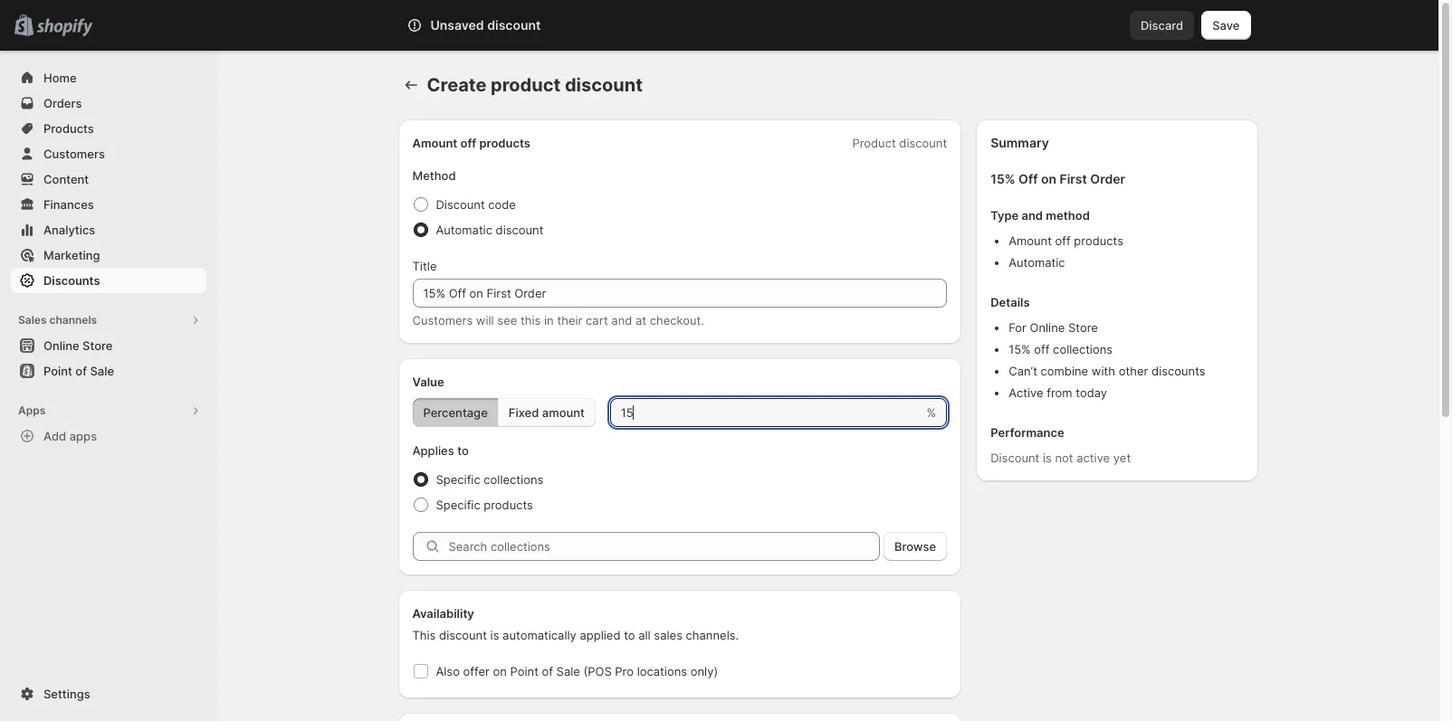 Task type: describe. For each thing, give the bounding box(es) containing it.
unsaved discount
[[431, 17, 541, 33]]

marketing link
[[11, 243, 207, 268]]

content
[[43, 172, 89, 187]]

yet
[[1114, 451, 1131, 466]]

automatic inside amount off products automatic
[[1009, 255, 1066, 270]]

discount for discount is not active yet
[[991, 451, 1040, 466]]

amount off products automatic
[[1009, 234, 1124, 270]]

content link
[[11, 167, 207, 192]]

fixed amount button
[[498, 399, 596, 427]]

orders link
[[11, 91, 207, 116]]

point of sale link
[[11, 359, 207, 384]]

1 horizontal spatial point
[[510, 665, 539, 679]]

products
[[43, 121, 94, 136]]

marketing
[[43, 248, 100, 263]]

at
[[636, 313, 647, 328]]

discard button
[[1130, 11, 1195, 40]]

discount inside "availability this discount is automatically applied to all sales channels."
[[439, 629, 487, 643]]

today
[[1076, 386, 1108, 400]]

sales channels button
[[11, 308, 207, 333]]

browse
[[895, 540, 937, 554]]

sale inside button
[[90, 364, 114, 379]]

add apps button
[[11, 424, 207, 449]]

their
[[557, 313, 583, 328]]

discount is not active yet
[[991, 451, 1131, 466]]

1 vertical spatial sale
[[557, 665, 580, 679]]

sales
[[654, 629, 683, 643]]

checkout.
[[650, 313, 705, 328]]

specific for specific collections
[[436, 473, 481, 487]]

products for amount off products
[[479, 136, 531, 150]]

title
[[413, 259, 437, 274]]

also
[[436, 665, 460, 679]]

method
[[413, 168, 456, 183]]

products link
[[11, 116, 207, 141]]

other
[[1119, 364, 1149, 379]]

(pos
[[584, 665, 612, 679]]

discount right product on the top left of the page
[[565, 74, 643, 96]]

fixed
[[509, 406, 539, 420]]

specific collections
[[436, 473, 544, 487]]

applies to
[[413, 444, 469, 458]]

settings
[[43, 687, 90, 702]]

active
[[1077, 451, 1111, 466]]

store inside for online store 15% off collections can't combine with other discounts active from today
[[1069, 321, 1099, 335]]

applied
[[580, 629, 621, 643]]

product discount
[[853, 136, 948, 150]]

from
[[1047, 386, 1073, 400]]

apps button
[[11, 399, 207, 424]]

for
[[1009, 321, 1027, 335]]

off inside for online store 15% off collections can't combine with other discounts active from today
[[1035, 342, 1050, 357]]

discount for automatic discount
[[496, 223, 544, 237]]

will
[[476, 313, 494, 328]]

only)
[[691, 665, 718, 679]]

shopify image
[[36, 19, 93, 37]]

availability
[[413, 607, 474, 621]]

save button
[[1202, 11, 1251, 40]]

availability this discount is automatically applied to all sales channels.
[[413, 607, 739, 643]]

off
[[1019, 171, 1038, 187]]

type and method
[[991, 208, 1090, 223]]

this
[[521, 313, 541, 328]]

finances
[[43, 197, 94, 212]]

discounts link
[[11, 268, 207, 293]]

sales
[[18, 313, 47, 327]]

% text field
[[610, 399, 923, 427]]

online store link
[[11, 333, 207, 359]]

first
[[1060, 171, 1088, 187]]

in
[[544, 313, 554, 328]]

all
[[639, 629, 651, 643]]

fixed amount
[[509, 406, 585, 420]]

customers will see this in their cart and at checkout.
[[413, 313, 705, 328]]

locations
[[637, 665, 687, 679]]

with
[[1092, 364, 1116, 379]]

product
[[853, 136, 896, 150]]

point of sale
[[43, 364, 114, 379]]

Search collections text field
[[449, 533, 880, 562]]

unsaved
[[431, 17, 484, 33]]

browse button
[[884, 533, 948, 562]]

settings link
[[11, 682, 207, 707]]

customers for customers
[[43, 147, 105, 161]]

apps
[[69, 429, 97, 444]]

combine
[[1041, 364, 1089, 379]]

amount for amount off products automatic
[[1009, 234, 1052, 248]]

on for offer
[[493, 665, 507, 679]]

search
[[487, 18, 526, 33]]

discounts
[[43, 274, 100, 288]]

home
[[43, 71, 77, 85]]



Task type: locate. For each thing, give the bounding box(es) containing it.
1 vertical spatial products
[[1074, 234, 1124, 248]]

2 vertical spatial products
[[484, 498, 533, 513]]

15% down for
[[1009, 342, 1031, 357]]

specific products
[[436, 498, 533, 513]]

amount up method
[[413, 136, 458, 150]]

add
[[43, 429, 66, 444]]

discount down performance
[[991, 451, 1040, 466]]

1 vertical spatial online
[[43, 339, 79, 353]]

0 vertical spatial specific
[[436, 473, 481, 487]]

this
[[413, 629, 436, 643]]

0 horizontal spatial amount
[[413, 136, 458, 150]]

customers
[[43, 147, 105, 161], [413, 313, 473, 328]]

off up can't
[[1035, 342, 1050, 357]]

online
[[1030, 321, 1065, 335], [43, 339, 79, 353]]

products for amount off products automatic
[[1074, 234, 1124, 248]]

method
[[1046, 208, 1090, 223]]

0 horizontal spatial automatic
[[436, 223, 493, 237]]

0 vertical spatial off
[[461, 136, 477, 150]]

1 vertical spatial is
[[490, 629, 499, 643]]

store up combine
[[1069, 321, 1099, 335]]

%
[[927, 406, 937, 420]]

1 horizontal spatial online
[[1030, 321, 1065, 335]]

type
[[991, 208, 1019, 223]]

0 vertical spatial is
[[1043, 451, 1052, 466]]

amount off products
[[413, 136, 531, 150]]

0 vertical spatial online
[[1030, 321, 1065, 335]]

online down sales channels
[[43, 339, 79, 353]]

to left all
[[624, 629, 635, 643]]

discount down the code
[[496, 223, 544, 237]]

1 horizontal spatial discount
[[991, 451, 1040, 466]]

0 horizontal spatial customers
[[43, 147, 105, 161]]

automatic discount
[[436, 223, 544, 237]]

0 horizontal spatial collections
[[484, 473, 544, 487]]

1 vertical spatial collections
[[484, 473, 544, 487]]

1 vertical spatial of
[[542, 665, 553, 679]]

online right for
[[1030, 321, 1065, 335]]

1 vertical spatial off
[[1056, 234, 1071, 248]]

search button
[[457, 11, 982, 40]]

of inside button
[[75, 364, 87, 379]]

on right offer
[[493, 665, 507, 679]]

discount code
[[436, 197, 516, 212]]

automatically
[[503, 629, 577, 643]]

on right off
[[1041, 171, 1057, 187]]

0 vertical spatial customers
[[43, 147, 105, 161]]

0 horizontal spatial point
[[43, 364, 72, 379]]

is inside "availability this discount is automatically applied to all sales channels."
[[490, 629, 499, 643]]

of down online store
[[75, 364, 87, 379]]

2 horizontal spatial off
[[1056, 234, 1071, 248]]

automatic down type and method
[[1009, 255, 1066, 270]]

point down automatically
[[510, 665, 539, 679]]

0 vertical spatial discount
[[436, 197, 485, 212]]

15% off on first order
[[991, 171, 1126, 187]]

automatic down discount code
[[436, 223, 493, 237]]

0 horizontal spatial off
[[461, 136, 477, 150]]

summary
[[991, 135, 1050, 150]]

0 vertical spatial to
[[458, 444, 469, 458]]

0 vertical spatial collections
[[1053, 342, 1113, 357]]

product
[[491, 74, 561, 96]]

discount right product
[[900, 136, 948, 150]]

specific
[[436, 473, 481, 487], [436, 498, 481, 513]]

2 specific from the top
[[436, 498, 481, 513]]

home link
[[11, 65, 207, 91]]

sale down online store "link"
[[90, 364, 114, 379]]

store up point of sale button
[[82, 339, 113, 353]]

channels.
[[686, 629, 739, 643]]

store inside "link"
[[82, 339, 113, 353]]

pro
[[615, 665, 634, 679]]

15%
[[991, 171, 1016, 187], [1009, 342, 1031, 357]]

0 horizontal spatial sale
[[90, 364, 114, 379]]

active
[[1009, 386, 1044, 400]]

specific down applies to
[[436, 473, 481, 487]]

15% left off
[[991, 171, 1016, 187]]

percentage button
[[413, 399, 499, 427]]

cart
[[586, 313, 608, 328]]

1 horizontal spatial sale
[[557, 665, 580, 679]]

discard
[[1141, 18, 1184, 33]]

is left automatically
[[490, 629, 499, 643]]

specific for specific products
[[436, 498, 481, 513]]

1 vertical spatial discount
[[991, 451, 1040, 466]]

1 vertical spatial store
[[82, 339, 113, 353]]

0 vertical spatial point
[[43, 364, 72, 379]]

point of sale button
[[0, 359, 217, 384]]

1 specific from the top
[[436, 473, 481, 487]]

15% inside for online store 15% off collections can't combine with other discounts active from today
[[1009, 342, 1031, 357]]

to inside "availability this discount is automatically applied to all sales channels."
[[624, 629, 635, 643]]

0 horizontal spatial of
[[75, 364, 87, 379]]

off for amount off products
[[461, 136, 477, 150]]

and right type on the right of the page
[[1022, 208, 1043, 223]]

is
[[1043, 451, 1052, 466], [490, 629, 499, 643]]

Title text field
[[413, 279, 948, 308]]

amount inside amount off products automatic
[[1009, 234, 1052, 248]]

amount down type and method
[[1009, 234, 1052, 248]]

0 vertical spatial and
[[1022, 208, 1043, 223]]

0 vertical spatial amount
[[413, 136, 458, 150]]

0 horizontal spatial store
[[82, 339, 113, 353]]

customers down products
[[43, 147, 105, 161]]

2 vertical spatial off
[[1035, 342, 1050, 357]]

store
[[1069, 321, 1099, 335], [82, 339, 113, 353]]

0 vertical spatial of
[[75, 364, 87, 379]]

point
[[43, 364, 72, 379], [510, 665, 539, 679]]

1 vertical spatial specific
[[436, 498, 481, 513]]

collections
[[1053, 342, 1113, 357], [484, 473, 544, 487]]

1 horizontal spatial of
[[542, 665, 553, 679]]

discount
[[436, 197, 485, 212], [991, 451, 1040, 466]]

add apps
[[43, 429, 97, 444]]

customers left will
[[413, 313, 473, 328]]

products
[[479, 136, 531, 150], [1074, 234, 1124, 248], [484, 498, 533, 513]]

collections inside for online store 15% off collections can't combine with other discounts active from today
[[1053, 342, 1113, 357]]

order
[[1091, 171, 1126, 187]]

customers for customers will see this in their cart and at checkout.
[[413, 313, 473, 328]]

on
[[1041, 171, 1057, 187], [493, 665, 507, 679]]

discount right unsaved
[[487, 17, 541, 33]]

finances link
[[11, 192, 207, 217]]

0 vertical spatial sale
[[90, 364, 114, 379]]

amount
[[542, 406, 585, 420]]

0 horizontal spatial and
[[612, 313, 633, 328]]

customers link
[[11, 141, 207, 167]]

create
[[427, 74, 487, 96]]

discount down availability
[[439, 629, 487, 643]]

1 horizontal spatial customers
[[413, 313, 473, 328]]

amount for amount off products
[[413, 136, 458, 150]]

1 horizontal spatial collections
[[1053, 342, 1113, 357]]

1 horizontal spatial automatic
[[1009, 255, 1066, 270]]

of
[[75, 364, 87, 379], [542, 665, 553, 679]]

details
[[991, 295, 1030, 310]]

1 horizontal spatial amount
[[1009, 234, 1052, 248]]

1 horizontal spatial store
[[1069, 321, 1099, 335]]

off down method
[[1056, 234, 1071, 248]]

collections up the specific products
[[484, 473, 544, 487]]

can't
[[1009, 364, 1038, 379]]

0 horizontal spatial discount
[[436, 197, 485, 212]]

collections up combine
[[1053, 342, 1113, 357]]

sale left (pos
[[557, 665, 580, 679]]

specific down specific collections
[[436, 498, 481, 513]]

1 vertical spatial to
[[624, 629, 635, 643]]

0 vertical spatial products
[[479, 136, 531, 150]]

1 vertical spatial amount
[[1009, 234, 1052, 248]]

sales channels
[[18, 313, 97, 327]]

online store
[[43, 339, 113, 353]]

products inside amount off products automatic
[[1074, 234, 1124, 248]]

1 horizontal spatial on
[[1041, 171, 1057, 187]]

0 vertical spatial store
[[1069, 321, 1099, 335]]

products down method
[[1074, 234, 1124, 248]]

discount
[[487, 17, 541, 33], [565, 74, 643, 96], [900, 136, 948, 150], [496, 223, 544, 237], [439, 629, 487, 643]]

not
[[1056, 451, 1074, 466]]

1 horizontal spatial off
[[1035, 342, 1050, 357]]

1 horizontal spatial and
[[1022, 208, 1043, 223]]

point inside button
[[43, 364, 72, 379]]

products down product on the top left of the page
[[479, 136, 531, 150]]

1 vertical spatial automatic
[[1009, 255, 1066, 270]]

discount for unsaved discount
[[487, 17, 541, 33]]

0 horizontal spatial to
[[458, 444, 469, 458]]

of down automatically
[[542, 665, 553, 679]]

performance
[[991, 426, 1065, 440]]

is left not
[[1043, 451, 1052, 466]]

online inside for online store 15% off collections can't combine with other discounts active from today
[[1030, 321, 1065, 335]]

online inside "link"
[[43, 339, 79, 353]]

products down specific collections
[[484, 498, 533, 513]]

off
[[461, 136, 477, 150], [1056, 234, 1071, 248], [1035, 342, 1050, 357]]

percentage
[[423, 406, 488, 420]]

analytics link
[[11, 217, 207, 243]]

and left at
[[612, 313, 633, 328]]

0 horizontal spatial online
[[43, 339, 79, 353]]

0 vertical spatial automatic
[[436, 223, 493, 237]]

create product discount
[[427, 74, 643, 96]]

discounts
[[1152, 364, 1206, 379]]

0 vertical spatial on
[[1041, 171, 1057, 187]]

discount up automatic discount
[[436, 197, 485, 212]]

value
[[413, 375, 444, 389]]

code
[[488, 197, 516, 212]]

point down online store
[[43, 364, 72, 379]]

sale
[[90, 364, 114, 379], [557, 665, 580, 679]]

discount for product discount
[[900, 136, 948, 150]]

to right applies at the bottom
[[458, 444, 469, 458]]

1 horizontal spatial to
[[624, 629, 635, 643]]

on for off
[[1041, 171, 1057, 187]]

1 vertical spatial point
[[510, 665, 539, 679]]

off down create
[[461, 136, 477, 150]]

1 vertical spatial on
[[493, 665, 507, 679]]

automatic
[[436, 223, 493, 237], [1009, 255, 1066, 270]]

for online store 15% off collections can't combine with other discounts active from today
[[1009, 321, 1206, 400]]

off inside amount off products automatic
[[1056, 234, 1071, 248]]

also offer on point of sale (pos pro locations only)
[[436, 665, 718, 679]]

0 vertical spatial 15%
[[991, 171, 1016, 187]]

0 horizontal spatial on
[[493, 665, 507, 679]]

1 vertical spatial 15%
[[1009, 342, 1031, 357]]

1 vertical spatial customers
[[413, 313, 473, 328]]

1 vertical spatial and
[[612, 313, 633, 328]]

1 horizontal spatial is
[[1043, 451, 1052, 466]]

0 horizontal spatial is
[[490, 629, 499, 643]]

analytics
[[43, 223, 95, 237]]

online store button
[[0, 333, 217, 359]]

apps
[[18, 404, 46, 418]]

discount for discount code
[[436, 197, 485, 212]]

off for amount off products automatic
[[1056, 234, 1071, 248]]

applies
[[413, 444, 454, 458]]



Task type: vqa. For each thing, say whether or not it's contained in the screenshot.
text field
no



